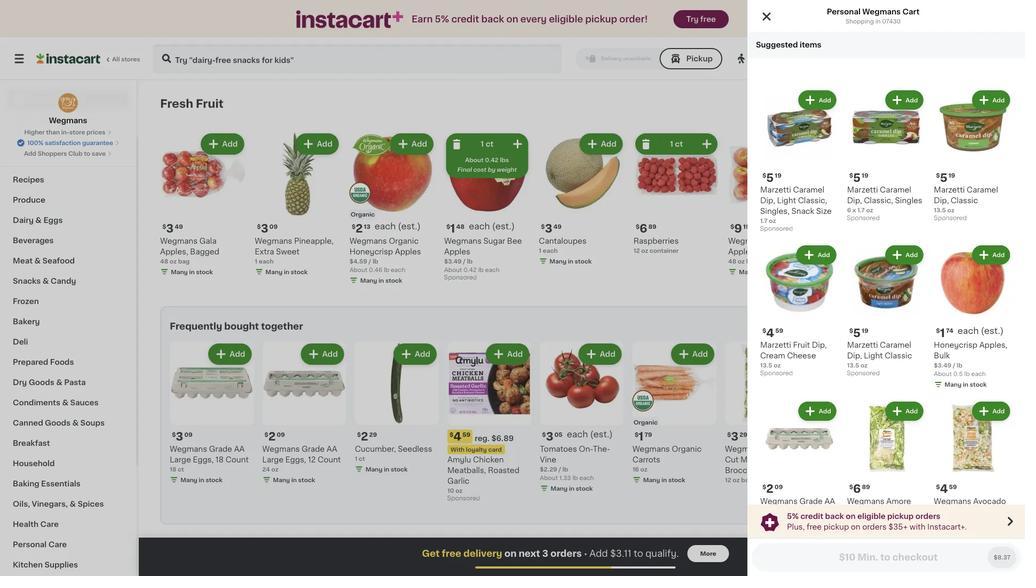 Task type: describe. For each thing, give the bounding box(es) containing it.
bag for 3
[[178, 258, 190, 264]]

oz inside wegmans cleaned & cut microwaveable broccoli florets 12 oz bag
[[733, 477, 740, 483]]

organic inside wegmans organic honeycrisp apples $4.59 / lb about 0.46 lb each
[[389, 237, 419, 245]]

in down about 1.15 lb / package
[[847, 496, 852, 502]]

oz inside raspberries 6 oz container
[[923, 248, 930, 254]]

wegmans avocado ranch chopped salad kit
[[934, 498, 1006, 527]]

3 inside treatment tracker modal dialog
[[542, 550, 548, 559]]

fresh inside 'wegmans fresh cut watermelon chunks $8.69 / lb about 0.67 lb each'
[[862, 237, 883, 245]]

count for 3
[[226, 456, 249, 464]]

wegmans fresh cut watermelon chunks $8.69 / lb about 0.67 lb each
[[823, 237, 898, 273]]

oz inside "wegmans organic carrots 16 oz"
[[640, 467, 647, 472]]

$ right 1.15
[[849, 484, 853, 490]]

in down cucumber, seedless 1 ct
[[384, 467, 389, 472]]

dry goods & pasta link
[[6, 373, 130, 393]]

1 inside 'element'
[[940, 327, 945, 339]]

next
[[519, 550, 540, 559]]

& left sauces
[[62, 399, 68, 407]]

oz inside the amylu chicken meatballs, roasted garlic 10 oz
[[455, 488, 463, 494]]

each right the 13
[[375, 222, 396, 231]]

cream
[[760, 352, 785, 360]]

in down 0.67
[[852, 278, 857, 283]]

1 vertical spatial 18
[[170, 467, 176, 472]]

view for fresh vegetables
[[892, 540, 910, 548]]

apples, for 9
[[728, 248, 756, 255]]

pickup for pickup at 100 farm view
[[752, 55, 781, 62]]

$ 3 09 for wegmans grade aa large eggs, 18 count
[[172, 431, 193, 442]]

in down wegmans gala apples, bagged 48 oz bag
[[189, 269, 195, 275]]

each (est.) inside product group
[[850, 222, 895, 231]]

store
[[69, 129, 85, 135]]

wegmans for wegmans amore caesar chopped salad kit with uncured bacon
[[847, 498, 884, 505]]

many down cucumber,
[[366, 467, 382, 472]]

$ up singles, at right
[[762, 173, 766, 179]]

oz inside marzetti caramel dip, classic, singles 6 x 1.7 oz
[[866, 207, 873, 213]]

many down cantaloupes 1 each at right
[[550, 258, 566, 264]]

orders for orders
[[915, 513, 940, 520]]

dip, for marzetti caramel dip, light classic, singles, snack size
[[760, 197, 775, 205]]

canned goods & soups
[[13, 420, 105, 427]]

stock down cantaloupes 1 each at right
[[575, 258, 592, 264]]

& left eggs
[[35, 217, 42, 224]]

$ up wegmans gala apples, bagged 48 oz bag
[[162, 224, 166, 229]]

$ inside the '$ 9 65'
[[820, 432, 824, 438]]

with inside 5% credit back on eligible pickup orders plus, free pickup on orders $35+ with instacart+.
[[910, 523, 925, 531]]

65
[[832, 432, 840, 438]]

12 inside wegmans cleaned & cut microwaveable broccoli florets 12 oz bag
[[725, 477, 731, 483]]

extra
[[255, 248, 274, 255]]

1 inside wegmans pineapple, extra sweet 1 each
[[255, 258, 257, 264]]

bakery link
[[6, 312, 130, 332]]

wegmans for wegmans grade aa large eggs, 18 count 18 ct
[[170, 445, 207, 453]]

count inside 'wegmans grade aa large eggs, 12 count'
[[760, 519, 783, 527]]

instacart+.
[[927, 523, 967, 531]]

x
[[852, 207, 856, 213]]

by inside about 0.42 lbs final cost by weight
[[488, 167, 495, 173]]

about inside wegmans organic honeycrisp apples $4.59 / lb about 0.46 lb each
[[350, 267, 367, 273]]

organic inside "wegmans organic carrots 16 oz"
[[672, 445, 702, 453]]

many in stock down wegmans grade aa large eggs, 18 count 18 ct
[[180, 477, 223, 483]]

fruit for marzetti
[[793, 342, 810, 349]]

$ inside $ 1 48
[[446, 224, 450, 229]]

wegmans for wegmans fresh cut watermelon chunks $8.69 / lb about 0.67 lb each
[[823, 237, 860, 245]]

many in stock down 0.5
[[945, 382, 987, 388]]

stock down wegmans grade aa large eggs, 12 count 24 oz
[[298, 477, 315, 483]]

many down wegmans honeycrisp apples, bagged 48 oz bag at the top right of page
[[739, 269, 756, 275]]

pineapple,
[[294, 237, 333, 245]]

about 0.42 lbs final cost by weight
[[457, 157, 517, 173]]

grade for 2
[[302, 445, 325, 453]]

48 inside $ 1 48
[[456, 224, 465, 229]]

club
[[68, 151, 83, 157]]

snacks & candy
[[13, 278, 76, 285]]

1 horizontal spatial by
[[910, 55, 921, 62]]

marzetti for marzetti caramel dip, light classic, singles, snack size
[[760, 186, 791, 194]]

classic, inside marzetti caramel dip, light classic, singles, snack size 1.7 oz
[[798, 197, 827, 205]]

qualify.
[[645, 550, 679, 559]]

aa inside 'wegmans grade aa large eggs, 12 count'
[[825, 498, 835, 505]]

on down caesar
[[851, 523, 860, 531]]

cut inside 'wegmans fresh cut watermelon chunks $8.69 / lb about 0.67 lb each'
[[885, 237, 898, 245]]

weight
[[497, 167, 517, 173]]

container inside wegmans organic spinach, baby 5 oz container
[[924, 467, 953, 472]]

size
[[816, 208, 832, 215]]

0.5
[[953, 371, 963, 377]]

lb up 0.5
[[957, 363, 962, 369]]

oz inside marzetti caramel dip, classic 13.5 oz
[[947, 207, 954, 213]]

kit for 4
[[957, 519, 967, 527]]

fruit for fresh
[[196, 98, 224, 109]]

tomatoes on-the- vine $2.29 / lb about 1.33 lb each
[[540, 445, 610, 481]]

each (est.) for wegmans organic honeycrisp apples
[[375, 222, 421, 231]]

personal wegmans cart shopping in 07430
[[827, 8, 920, 24]]

express icon image
[[296, 10, 403, 28]]

wegmans for wegmans cleaned & cut microwaveable broccoli florets 12 oz bag
[[725, 445, 762, 453]]

in down cantaloupes 1 each at right
[[568, 258, 573, 264]]

with inside wegmans amore caesar chopped salad kit with uncured bacon
[[882, 519, 898, 527]]

on inside treatment tracker modal dialog
[[504, 550, 517, 559]]

$3.49 inside the honeycrisp apples, bulk $3.49 / lb about 0.5 lb each
[[934, 363, 951, 369]]

personal care link
[[6, 535, 130, 555]]

instacart logo image
[[36, 52, 100, 65]]

apples, inside the honeycrisp apples, bulk $3.49 / lb about 0.5 lb each
[[979, 342, 1007, 349]]

aa for 2
[[327, 445, 337, 453]]

higher than in-store prices link
[[24, 128, 112, 137]]

$3.05 each (estimated) element
[[540, 430, 624, 444]]

$ up the raspberries 12 oz container
[[636, 224, 640, 229]]

chopped for 4
[[960, 508, 995, 516]]

kitchen supplies link
[[6, 555, 130, 576]]

vegetables
[[196, 539, 263, 550]]

baking essentials link
[[6, 474, 130, 494]]

bag inside wegmans cleaned & cut microwaveable broccoli florets 12 oz bag
[[741, 477, 753, 483]]

household link
[[6, 454, 130, 474]]

sauces
[[70, 399, 98, 407]]

oz inside marzetti caramel dip, light classic, singles, snack size 1.7 oz
[[769, 218, 776, 224]]

wegmans for wegmans gala apples, bagged 48 oz bag
[[160, 237, 198, 245]]

free for try
[[700, 15, 716, 23]]

$8.69
[[823, 258, 840, 264]]

0 vertical spatial 18
[[215, 456, 224, 464]]

many in stock down about 1.15 lb / package
[[828, 496, 870, 502]]

health care link
[[6, 515, 130, 535]]

many down the 0.46
[[360, 278, 377, 283]]

5 inside wegmans organic spinach, baby 5 oz container
[[910, 467, 914, 472]]

49 for cantaloupes
[[553, 224, 562, 229]]

classic, inside marzetti caramel dip, classic, singles 6 x 1.7 oz
[[864, 197, 893, 205]]

wegmans for wegmans
[[49, 117, 87, 124]]

view for fresh fruit
[[892, 100, 910, 107]]

many in stock down cantaloupes 1 each at right
[[550, 258, 592, 264]]

produce link
[[6, 190, 130, 210]]

stock down antibiotics
[[853, 496, 870, 502]]

09 for 18
[[184, 432, 193, 438]]

reg.
[[475, 435, 490, 442]]

grade for 3
[[209, 445, 232, 453]]

1 right 'remove raspberries' image
[[670, 140, 673, 148]]

6 inside marzetti caramel dip, classic, singles 6 x 1.7 oz
[[847, 207, 851, 213]]

0 vertical spatial $ 2 09
[[264, 431, 285, 442]]

remove raspberries image
[[640, 138, 652, 151]]

in down wegmans grade aa large eggs, 18 count 18 ct
[[199, 477, 204, 483]]

3 inside '$3.05 each (estimated)' element
[[546, 431, 553, 442]]

to inside treatment tracker modal dialog
[[634, 550, 643, 559]]

final
[[457, 167, 472, 173]]

each down x
[[850, 222, 871, 231]]

in down wegmans honeycrisp apples, bagged 48 oz bag at the top right of page
[[757, 269, 763, 275]]

in down 1.33
[[569, 486, 574, 492]]

back inside 5% credit back on eligible pickup orders plus, free pickup on orders $35+ with instacart+.
[[825, 513, 844, 520]]

lb up 1.33
[[562, 467, 568, 472]]

each up the on-
[[567, 430, 588, 439]]

each inside 'element'
[[958, 327, 979, 335]]

0 vertical spatial eligible
[[549, 15, 583, 24]]

increment quantity of raspberries image
[[700, 138, 713, 151]]

about inside the honeycrisp apples, bulk $3.49 / lb about 0.5 lb each
[[934, 371, 952, 377]]

about inside tomatoes on-the- vine $2.29 / lb about 1.33 lb each
[[540, 475, 558, 481]]

chicken inside wegmans italian- style boneless skinless chicken breast cutlets, raised without antibiotics
[[850, 467, 881, 474]]

& left soups
[[72, 420, 79, 427]]

$ inside $ 2 29
[[357, 432, 361, 438]]

wegmans for wegmans italian- style boneless skinless chicken breast cutlets, raised without antibiotics
[[818, 445, 855, 453]]

/ inside 'wegmans fresh cut watermelon chunks $8.69 / lb about 0.67 lb each'
[[842, 258, 844, 264]]

try free
[[686, 15, 716, 23]]

classic inside marzetti caramel dip, light classic 13.5 oz
[[885, 352, 912, 360]]

(est.) for tomatoes on-the- vine
[[590, 430, 613, 439]]

$ up marzetti caramel dip, classic 13.5 oz
[[936, 173, 940, 179]]

chicken inside the amylu chicken meatballs, roasted garlic 10 oz
[[473, 456, 504, 464]]

1 inside cantaloupes 1 each
[[539, 248, 541, 254]]

beverages link
[[6, 231, 130, 251]]

get free delivery on next 3 orders • add $3.11 to qualify.
[[422, 550, 679, 559]]

4 for wegmans avocado ranch chopped salad kit
[[940, 484, 948, 495]]

1 ct for 'remove raspberries' image
[[670, 140, 683, 148]]

frequently
[[170, 322, 222, 331]]

microwaveable
[[741, 456, 797, 464]]

stock down the honeycrisp apples, bulk $3.49 / lb about 0.5 lb each
[[970, 382, 987, 388]]

deli link
[[6, 332, 130, 352]]

$ up x
[[849, 173, 853, 179]]

credit inside 5% credit back on eligible pickup orders plus, free pickup on orders $35+ with instacart+.
[[800, 513, 823, 520]]

& right "meat"
[[34, 257, 41, 265]]

1 ct for remove wegmans sugar bee apples icon
[[481, 140, 494, 148]]

$ inside $ 3 05
[[542, 432, 546, 438]]

honeycrisp inside the honeycrisp apples, bulk $3.49 / lb about 0.5 lb each
[[934, 342, 977, 349]]

cost
[[473, 167, 486, 173]]

$ 2 13
[[352, 223, 370, 234]]

in down raspberries 6 oz container
[[947, 258, 952, 264]]

amylu chicken meatballs, roasted garlic 10 oz
[[447, 456, 519, 494]]

fresh for fresh vegetables
[[160, 539, 193, 550]]

stock down wegmans pineapple, extra sweet 1 each
[[291, 269, 308, 275]]

try
[[686, 15, 699, 23]]

0.42 inside wegmans sugar bee apples $3.49 / lb about 0.42 lb each
[[464, 267, 477, 273]]

0.46
[[369, 267, 382, 273]]

0 horizontal spatial back
[[481, 15, 504, 24]]

many in stock down "wegmans organic carrots 16 oz"
[[643, 477, 685, 483]]

59 for marzetti fruit dip, cream cheese
[[775, 328, 783, 334]]

recipes link
[[6, 170, 130, 190]]

each (est.) for wegmans sugar bee apples
[[469, 222, 515, 231]]

$ 5 19 for marzetti caramel dip, light classic, singles, snack size
[[762, 172, 782, 183]]

bacon
[[881, 530, 905, 537]]

add button inside product group
[[865, 135, 906, 154]]

goods for canned
[[45, 420, 71, 427]]

& left candy
[[43, 278, 49, 285]]

79
[[645, 432, 652, 438]]

lb right 0.5
[[964, 371, 970, 377]]

& inside wegmans cleaned & cut microwaveable broccoli florets 12 oz bag
[[798, 445, 804, 453]]

honeycrisp apples, bulk $3.49 / lb about 0.5 lb each
[[934, 342, 1007, 377]]

0 vertical spatial view
[[832, 55, 852, 62]]

many down wegmans grade aa large eggs, 12 count 24 oz
[[273, 477, 290, 483]]

each inside wegmans pineapple, extra sweet 1 each
[[259, 258, 274, 264]]

add inside treatment tracker modal dialog
[[589, 550, 608, 559]]

1 up wegmans sugar bee apples $3.49 / lb about 0.42 lb each
[[450, 223, 455, 234]]

farm
[[809, 55, 830, 62]]

marzetti for marzetti fruit dip, cream cheese
[[760, 342, 791, 349]]

$ 3 49 for wegmans gala apples, bagged
[[162, 223, 183, 234]]

$9.65 per package (estimated) element
[[818, 430, 902, 444]]

$ up wegmans grade aa large eggs, 18 count 18 ct
[[172, 432, 176, 438]]

$ inside the $ 3 29
[[727, 432, 731, 438]]

many down raspberries 6 oz container
[[928, 258, 945, 264]]

on up uncured
[[846, 513, 856, 520]]

3 for wegmans grade aa large eggs, 18 count
[[176, 431, 183, 442]]

more for fresh vegetables
[[912, 540, 932, 548]]

bagged for 9
[[758, 248, 787, 255]]

4 for marzetti fruit dip, cream cheese
[[766, 327, 774, 339]]

at
[[782, 55, 791, 62]]

(est.) for honeycrisp apples, bulk
[[981, 327, 1004, 335]]

1 vertical spatial pickup
[[887, 513, 914, 520]]

marzetti for marzetti caramel dip, classic, singles
[[847, 186, 878, 194]]

1 up about 0.42 lbs final cost by weight in the top of the page
[[481, 140, 484, 148]]

19 for marzetti caramel dip, light classic
[[862, 328, 868, 334]]

5% inside 5% credit back on eligible pickup orders plus, free pickup on orders $35+ with instacart+.
[[787, 513, 799, 520]]

lb right the 0.46
[[384, 267, 389, 273]]

prepared foods link
[[6, 352, 130, 373]]

ready by 11:35am link
[[865, 52, 956, 65]]

about inside 'wegmans fresh cut watermelon chunks $8.69 / lb about 0.67 lb each'
[[823, 267, 841, 273]]

eggs, inside 'wegmans grade aa large eggs, 12 count'
[[783, 508, 804, 516]]

$ up marzetti caramel dip, light classic 13.5 oz
[[849, 328, 853, 334]]

wegmans for wegmans pineapple, extra sweet 1 each
[[255, 237, 292, 245]]

suggested items
[[756, 41, 821, 49]]

many down 0.5
[[945, 382, 962, 388]]

chopped for 6
[[876, 508, 911, 516]]

10
[[447, 488, 454, 494]]

many in stock down wegmans grade aa large eggs, 12 count 24 oz
[[273, 477, 315, 483]]

29 for 2
[[369, 432, 377, 438]]

/ inside tomatoes on-the- vine $2.29 / lb about 1.33 lb each
[[559, 467, 561, 472]]

organic inside wegmans organic spinach, baby 5 oz container
[[949, 445, 979, 453]]

to inside add shoppers club to save link
[[84, 151, 90, 157]]

4 inside main content
[[453, 431, 461, 442]]

6 right 1.15
[[853, 484, 861, 495]]

stock down wegmans grade aa large eggs, 18 count 18 ct
[[206, 477, 223, 483]]

many in stock down 1.33
[[551, 486, 593, 492]]

roasted
[[488, 467, 519, 474]]

$ 3 29
[[727, 431, 747, 442]]

lb up 0.67
[[846, 258, 851, 264]]

$ up "24"
[[264, 432, 268, 438]]

/ inside wegmans organic honeycrisp apples $4.59 / lb about 0.46 lb each
[[369, 258, 371, 264]]

stock down wegmans organic honeycrisp apples $4.59 / lb about 0.46 lb each
[[385, 278, 402, 283]]

$35+
[[888, 523, 908, 531]]

oz inside marzetti fruit dip, cream cheese 13.5 oz
[[774, 363, 781, 369]]

many down carrots
[[643, 477, 660, 483]]

household
[[13, 460, 55, 468]]

59 inside item carousel region
[[462, 432, 470, 438]]

treatment tracker modal dialog
[[139, 538, 1025, 577]]

lb right 1.15
[[848, 486, 854, 492]]

caesar
[[847, 508, 874, 516]]

suggested
[[756, 41, 798, 49]]

condiments & sauces link
[[6, 393, 130, 413]]

0.42 inside about 0.42 lbs final cost by weight
[[485, 157, 499, 163]]

service type group
[[575, 48, 722, 69]]

many in stock down wegmans gala apples, bagged 48 oz bag
[[171, 269, 213, 275]]

it
[[47, 117, 52, 124]]

shoppers
[[38, 151, 67, 157]]

1 horizontal spatial $ 2 09
[[762, 484, 783, 495]]

frozen
[[13, 298, 39, 305]]

sponsored badge image for wegmans sugar bee apples
[[444, 275, 476, 281]]

sponsored badge image for marzetti caramel dip, light classic, singles, snack size
[[760, 226, 793, 232]]

avocado
[[973, 498, 1006, 505]]

ct inside wegmans grade aa large eggs, 18 count 18 ct
[[178, 467, 184, 472]]

on left every
[[506, 15, 518, 24]]

baby
[[944, 456, 964, 464]]

5 for marzetti caramel dip, classic
[[940, 172, 947, 183]]

many down the extra
[[266, 269, 282, 275]]

$ up cream
[[762, 328, 766, 334]]

1 inside cucumber, seedless 1 ct
[[355, 456, 357, 462]]

3 for wegmans pineapple, extra sweet
[[261, 223, 268, 234]]

2 inside button
[[996, 55, 1001, 62]]

cucumber,
[[355, 445, 396, 453]]

marzetti for marzetti caramel dip, light classic
[[847, 342, 878, 349]]

stock down wegmans honeycrisp apples, bagged 48 oz bag at the top right of page
[[764, 269, 781, 275]]

on-
[[579, 445, 593, 453]]

marzetti caramel dip, classic, singles 6 x 1.7 oz
[[847, 186, 922, 213]]

free inside 5% credit back on eligible pickup orders plus, free pickup on orders $35+ with instacart+.
[[807, 523, 822, 531]]

(est.) for wegmans organic honeycrisp apples
[[398, 222, 421, 231]]

$ 9 19
[[730, 223, 750, 234]]

produce
[[13, 196, 45, 204]]

each inside 'wegmans fresh cut watermelon chunks $8.69 / lb about 0.67 lb each'
[[863, 267, 878, 273]]

light for snack
[[777, 197, 796, 205]]

$ 1 48
[[446, 223, 465, 234]]

sponsored badge image for marzetti caramel dip, classic
[[934, 215, 966, 222]]

large for 2
[[262, 456, 284, 464]]

honeycrisp inside wegmans honeycrisp apples, bagged 48 oz bag
[[767, 237, 811, 245]]

lb down the sugar
[[478, 267, 484, 273]]

100%
[[27, 140, 43, 146]]

bought
[[224, 322, 259, 331]]

$ up cantaloupes
[[541, 224, 545, 229]]

$2.13 each (estimated) element
[[350, 222, 436, 236]]

item carousel region containing fresh vegetables
[[160, 534, 1004, 577]]

1 left 79
[[639, 431, 643, 442]]

all stores link
[[36, 44, 141, 74]]

oz inside wegmans honeycrisp apples, bagged 48 oz bag
[[738, 258, 745, 264]]

each inside the honeycrisp apples, bulk $3.49 / lb about 0.5 lb each
[[971, 371, 986, 377]]

many down wegmans gala apples, bagged 48 oz bag
[[171, 269, 188, 275]]

(est.) for wegmans sugar bee apples
[[492, 222, 515, 231]]

earn 5% credit back on every eligible pickup order!
[[412, 15, 648, 24]]

$ 5 19 for marzetti caramel dip, classic, singles
[[849, 172, 868, 183]]

3 for wegmans gala apples, bagged
[[166, 223, 174, 234]]

kit for 6
[[870, 519, 880, 527]]

stock down "wegmans organic carrots 16 oz"
[[668, 477, 685, 483]]

kitchen
[[13, 562, 43, 569]]

dip, for marzetti caramel dip, light classic
[[847, 352, 862, 360]]

more for fresh fruit
[[912, 100, 932, 107]]

sweet
[[276, 248, 299, 255]]

in down sweet
[[284, 269, 289, 275]]

count for 2
[[318, 456, 341, 464]]

gala
[[199, 237, 216, 245]]

stock inside product group
[[859, 278, 876, 283]]

in down wegmans grade aa large eggs, 12 count 24 oz
[[291, 477, 297, 483]]

wegmans logo image
[[58, 93, 78, 113]]

many in stock inside product group
[[834, 278, 876, 283]]

buy
[[30, 117, 45, 124]]

many down without
[[828, 496, 845, 502]]

the-
[[593, 445, 610, 453]]

$ 4 59 inside with loyalty card price $4.59. original price $6.89. element
[[450, 431, 470, 442]]

honeycrisp inside wegmans organic honeycrisp apples $4.59 / lb about 0.46 lb each
[[350, 248, 393, 255]]

deli
[[13, 338, 28, 346]]

oz inside marzetti caramel dip, light classic 13.5 oz
[[861, 363, 868, 369]]

item carousel region containing fresh fruit
[[160, 93, 1004, 298]]

lb up the 0.46
[[373, 258, 378, 264]]

oz inside the raspberries 12 oz container
[[641, 248, 648, 254]]

$ inside the $ 1 74
[[936, 328, 940, 334]]

many in stock down the 0.46
[[360, 278, 402, 283]]

09 down florets
[[775, 484, 783, 490]]

about down 'breast'
[[818, 486, 835, 492]]

$ inside with loyalty card price $4.59. original price $6.89. element
[[450, 432, 453, 438]]

lb right 1.33
[[572, 475, 578, 481]]

order!
[[619, 15, 648, 24]]



Task type: vqa. For each thing, say whether or not it's contained in the screenshot.


Task type: locate. For each thing, give the bounding box(es) containing it.
personal inside personal wegmans cart shopping in 07430
[[827, 8, 861, 15]]

eligible
[[549, 15, 583, 24], [857, 513, 885, 520]]

lists
[[30, 138, 48, 146]]

1 down cucumber,
[[355, 456, 357, 462]]

1 $ 3 49 from the left
[[162, 223, 183, 234]]

lb down $1.48 each (estimated) element
[[467, 258, 473, 264]]

dip, for marzetti caramel dip, classic
[[934, 197, 949, 205]]

$ 3 49 up cantaloupes
[[541, 223, 562, 234]]

$ 6 89 for raspberries
[[636, 223, 656, 234]]

$ 6 89 right 1.15
[[849, 484, 870, 495]]

wegmans inside wegmans cleaned & cut microwaveable broccoli florets 12 oz bag
[[725, 445, 762, 453]]

chopped inside 'wegmans avocado ranch chopped salad kit'
[[960, 508, 995, 516]]

$3.49
[[444, 258, 462, 264], [934, 363, 951, 369]]

/ inside wegmans sugar bee apples $3.49 / lb about 0.42 lb each
[[463, 258, 466, 264]]

2 horizontal spatial 13.5
[[934, 207, 946, 213]]

2 1 ct from the left
[[670, 140, 683, 148]]

0 horizontal spatial 89
[[648, 224, 656, 229]]

each inside tomatoes on-the- vine $2.29 / lb about 1.33 lb each
[[579, 475, 594, 481]]

0 horizontal spatial 49
[[175, 224, 183, 229]]

/ inside the honeycrisp apples, bulk $3.49 / lb about 0.5 lb each
[[953, 363, 955, 369]]

main content
[[139, 80, 1025, 577]]

by right cost
[[488, 167, 495, 173]]

48 for 3
[[160, 258, 168, 264]]

bag inside wegmans gala apples, bagged 48 oz bag
[[178, 258, 190, 264]]

2 49 from the left
[[553, 224, 562, 229]]

bagged inside wegmans gala apples, bagged 48 oz bag
[[190, 248, 219, 255]]

sponsored badge image for marzetti fruit dip, cream cheese
[[760, 371, 793, 377]]

$ 4 59 for wegmans avocado ranch chopped salad kit
[[936, 484, 957, 495]]

6 left x
[[847, 207, 851, 213]]

2 salad from the left
[[934, 519, 955, 527]]

$ 5 19 up marzetti caramel dip, light classic 13.5 oz
[[849, 327, 868, 339]]

$ 5 19 up x
[[849, 172, 868, 183]]

in down the honeycrisp apples, bulk $3.49 / lb about 0.5 lb each
[[963, 382, 968, 388]]

0 horizontal spatial 0.42
[[464, 267, 477, 273]]

foods
[[50, 359, 74, 366]]

1 horizontal spatial 13.5
[[847, 363, 859, 369]]

dip, inside marzetti caramel dip, light classic, singles, snack size 1.7 oz
[[760, 197, 775, 205]]

many down wegmans grade aa large eggs, 18 count 18 ct
[[180, 477, 197, 483]]

1 ct
[[481, 140, 494, 148], [670, 140, 683, 148]]

wegmans gala apples, bagged 48 oz bag
[[160, 237, 219, 264]]

1 vertical spatial $ 4 59
[[450, 431, 470, 442]]

caramel inside marzetti caramel dip, light classic 13.5 oz
[[880, 342, 911, 349]]

kit down the ranch
[[957, 519, 967, 527]]

1 raspberries from the left
[[634, 237, 679, 245]]

cut inside wegmans cleaned & cut microwaveable broccoli florets 12 oz bag
[[725, 456, 739, 464]]

$ inside $ 9 19
[[730, 224, 734, 229]]

2 classic, from the left
[[864, 197, 893, 205]]

0.42 down $ 1 48
[[464, 267, 477, 273]]

kit inside 'wegmans avocado ranch chopped salad kit'
[[957, 519, 967, 527]]

1 horizontal spatial honeycrisp
[[767, 237, 811, 245]]

1 vertical spatial 59
[[462, 432, 470, 438]]

pickup inside popup button
[[752, 55, 781, 62]]

1 1 ct from the left
[[481, 140, 494, 148]]

0 vertical spatial $ 4 59
[[762, 327, 783, 339]]

1 vertical spatial chicken
[[850, 467, 881, 474]]

about inside wegmans sugar bee apples $3.49 / lb about 0.42 lb each
[[444, 267, 462, 273]]

view
[[832, 55, 852, 62], [892, 100, 910, 107], [892, 540, 910, 548]]

dip, right singles
[[934, 197, 949, 205]]

raspberries
[[634, 237, 679, 245], [918, 237, 963, 245]]

$ 4 59 up the ranch
[[936, 484, 957, 495]]

/ down watermelon
[[842, 258, 844, 264]]

$ 3 49 for cantaloupes
[[541, 223, 562, 234]]

6 up the raspberries 12 oz container
[[640, 223, 647, 234]]

eligible inside 5% credit back on eligible pickup orders plus, free pickup on orders $35+ with instacart+.
[[857, 513, 885, 520]]

classic, left singles
[[864, 197, 893, 205]]

classic inside marzetti caramel dip, classic 13.5 oz
[[951, 197, 978, 205]]

19 for wegmans honeycrisp apples, bagged
[[743, 224, 750, 229]]

2 view more button from the top
[[888, 534, 944, 555]]

seafood
[[42, 257, 75, 265]]

wegmans link
[[49, 93, 87, 126]]

13.5 inside marzetti caramel dip, classic 13.5 oz
[[934, 207, 946, 213]]

large for 3
[[170, 456, 191, 464]]

$ 9 65
[[820, 431, 840, 442]]

more
[[700, 551, 716, 557]]

fruit inside marzetti fruit dip, cream cheese 13.5 oz
[[793, 342, 810, 349]]

09 for 12
[[277, 432, 285, 438]]

announcement region
[[747, 505, 1025, 539]]

about down $4.59
[[350, 267, 367, 273]]

oz inside wegmans grade aa large eggs, 12 count 24 oz
[[271, 467, 278, 472]]

stock down 'wegmans fresh cut watermelon chunks $8.69 / lb about 0.67 lb each'
[[859, 278, 876, 283]]

apples for organic
[[395, 248, 421, 255]]

$1.74 each (estimated) element
[[934, 326, 1012, 340]]

12 inside the raspberries 12 oz container
[[634, 248, 640, 254]]

recipes
[[13, 176, 44, 184]]

personal for personal wegmans cart shopping in 07430
[[827, 8, 861, 15]]

1 horizontal spatial with
[[910, 523, 925, 531]]

with
[[882, 519, 898, 527], [910, 523, 925, 531]]

save
[[92, 151, 106, 157]]

2 horizontal spatial aa
[[825, 498, 835, 505]]

$ 2 29
[[357, 431, 377, 442]]

wegmans for wegmans grade aa large eggs, 12 count
[[760, 498, 798, 505]]

& left pasta
[[56, 379, 62, 387]]

wegmans for wegmans honeycrisp apples, bagged 48 oz bag
[[728, 237, 766, 245]]

1 horizontal spatial $ 3 09
[[257, 223, 278, 234]]

100
[[793, 55, 807, 62]]

0 horizontal spatial light
[[777, 197, 796, 205]]

section
[[160, 306, 1009, 525]]

1 vertical spatial 89
[[862, 484, 870, 490]]

2 vertical spatial $ 4 59
[[936, 484, 957, 495]]

kit up uncured
[[870, 519, 880, 527]]

container inside the raspberries 12 oz container
[[650, 248, 679, 254]]

stock down wegmans gala apples, bagged 48 oz bag
[[196, 269, 213, 275]]

many in stock down sweet
[[266, 269, 308, 275]]

each (est.) for honeycrisp apples, bulk
[[958, 327, 1004, 335]]

48 inside wegmans gala apples, bagged 48 oz bag
[[160, 258, 168, 264]]

2 horizontal spatial grade
[[800, 498, 823, 505]]

None search field
[[153, 44, 562, 74]]

/pkg (est.)
[[845, 430, 889, 439]]

stock down tomatoes on-the- vine $2.29 / lb about 1.33 lb each
[[576, 486, 593, 492]]

13.5 for 4
[[760, 363, 772, 369]]

wegmans for wegmans avocado ranch chopped salad kit
[[934, 498, 971, 505]]

oils,
[[13, 501, 30, 508]]

each (est.) for tomatoes on-the- vine
[[567, 430, 613, 439]]

1 vertical spatial view more button
[[888, 534, 944, 555]]

$1.48 each (estimated) element
[[444, 222, 530, 236]]

frozen link
[[6, 291, 130, 312]]

1 vertical spatial goods
[[45, 420, 71, 427]]

1 bagged from the left
[[190, 248, 219, 255]]

sponsored badge image down marzetti caramel dip, light classic 13.5 oz
[[847, 371, 879, 377]]

89 for raspberries
[[648, 224, 656, 229]]

baking essentials
[[13, 480, 80, 488]]

dairy & eggs link
[[6, 210, 130, 231]]

$3.49 down bulk
[[934, 363, 951, 369]]

bee
[[507, 237, 522, 245]]

eggs, inside wegmans grade aa large eggs, 18 count 18 ct
[[193, 456, 214, 464]]

5 for marzetti caramel dip, classic, singles
[[853, 172, 861, 183]]

spices
[[78, 501, 104, 508]]

chicken
[[473, 456, 504, 464], [850, 467, 881, 474]]

view more button for fresh vegetables
[[888, 534, 944, 555]]

stores
[[121, 56, 140, 62]]

dairy & eggs
[[13, 217, 63, 224]]

$ up the extra
[[257, 224, 261, 229]]

snack
[[791, 208, 814, 215]]

$ 6 89 for wegmans amore caesar chopped salad kit with uncured bacon
[[849, 484, 870, 495]]

wegmans grade aa large eggs, 12 count 24 oz
[[262, 445, 341, 472]]

9 for $ 9 65
[[824, 431, 831, 442]]

1 salad from the left
[[847, 519, 868, 527]]

5 for marzetti caramel dip, light classic, singles, snack size
[[766, 172, 774, 183]]

bag for 9
[[746, 258, 758, 264]]

0.42
[[485, 157, 499, 163], [464, 267, 477, 273]]

salad
[[847, 519, 868, 527], [934, 519, 955, 527]]

1 horizontal spatial to
[[634, 550, 643, 559]]

pickup button
[[660, 48, 722, 69]]

dry
[[13, 379, 27, 387]]

3 for wegmans cleaned & cut microwaveable broccoli florets
[[731, 431, 738, 442]]

0 vertical spatial honeycrisp
[[767, 237, 811, 245]]

1 49 from the left
[[175, 224, 183, 229]]

19 up marzetti caramel dip, classic 13.5 oz
[[948, 173, 955, 179]]

sponsored badge image
[[847, 215, 879, 222], [934, 215, 966, 222], [760, 226, 793, 232], [444, 275, 476, 281], [760, 371, 793, 377], [847, 371, 879, 377], [447, 496, 480, 502], [818, 507, 850, 513]]

0.67
[[842, 267, 855, 273]]

$ up the ranch
[[936, 484, 940, 490]]

wegmans cleaned & cut microwaveable broccoli florets 12 oz bag
[[725, 445, 804, 483]]

$ 5 19 for marzetti caramel dip, classic
[[936, 172, 955, 183]]

pickup left order!
[[585, 15, 617, 24]]

view more button for fresh fruit
[[888, 93, 944, 114]]

1 horizontal spatial aa
[[327, 445, 337, 453]]

19 up marzetti caramel dip, classic, singles 6 x 1.7 oz
[[862, 173, 868, 179]]

wegmans inside wegmans grade aa large eggs, 12 count 24 oz
[[262, 445, 300, 453]]

dip, up cheese
[[812, 342, 827, 349]]

bagged
[[190, 248, 219, 255], [758, 248, 787, 255]]

raspberries for 6 oz container
[[918, 237, 963, 245]]

1 horizontal spatial raspberries
[[918, 237, 963, 245]]

organic
[[351, 211, 375, 217], [389, 237, 419, 245], [634, 420, 658, 425], [911, 420, 935, 425], [672, 445, 702, 453], [949, 445, 979, 453]]

0 vertical spatial personal
[[827, 8, 861, 15]]

1 horizontal spatial 0.42
[[485, 157, 499, 163]]

0 vertical spatial $ 3 09
[[257, 223, 278, 234]]

2 kit from the left
[[957, 519, 967, 527]]

09 up wegmans grade aa large eggs, 18 count 18 ct
[[184, 432, 193, 438]]

5 up x
[[853, 172, 861, 183]]

personal up kitchen
[[13, 541, 47, 549]]

1 vertical spatial eligible
[[857, 513, 885, 520]]

eggs, for 2
[[285, 456, 306, 464]]

bagged inside wegmans honeycrisp apples, bagged 48 oz bag
[[758, 248, 787, 255]]

89 inside main content
[[648, 224, 656, 229]]

apples, inside wegmans honeycrisp apples, bagged 48 oz bag
[[728, 248, 756, 255]]

2 chopped from the left
[[960, 508, 995, 516]]

container for 6 oz container
[[931, 248, 960, 254]]

2 horizontal spatial 59
[[949, 484, 957, 490]]

sponsored badge image for wegmans italian- style boneless skinless chicken breast cutlets, raised without antibiotics
[[818, 507, 850, 513]]

89 for wegmans amore caesar chopped salad kit with uncured bacon
[[862, 484, 870, 490]]

sponsored badge image down the 10
[[447, 496, 480, 502]]

view more down ready by 11:35am link
[[892, 100, 932, 107]]

kitchen supplies
[[13, 562, 78, 569]]

bakery
[[13, 318, 40, 326]]

$ 3 09 up the extra
[[257, 223, 278, 234]]

grade inside 'wegmans grade aa large eggs, 12 count'
[[800, 498, 823, 505]]

in
[[875, 18, 881, 24], [568, 258, 573, 264], [947, 258, 952, 264], [189, 269, 195, 275], [757, 269, 763, 275], [284, 269, 289, 275], [379, 278, 384, 283], [852, 278, 857, 283], [963, 382, 968, 388], [384, 467, 389, 472], [199, 477, 204, 483], [291, 477, 297, 483], [661, 477, 667, 483], [569, 486, 574, 492], [847, 496, 852, 502]]

59 up cream
[[775, 328, 783, 334]]

1 horizontal spatial personal
[[827, 8, 861, 15]]

snacks
[[13, 278, 41, 285]]

main content containing fresh fruit
[[139, 80, 1025, 577]]

section inside main content
[[160, 306, 1009, 525]]

bagged down singles, at right
[[758, 248, 787, 255]]

1 horizontal spatial classic,
[[864, 197, 893, 205]]

2 29 from the left
[[369, 432, 377, 438]]

1 vertical spatial light
[[864, 352, 883, 360]]

1 vertical spatial view
[[892, 100, 910, 107]]

care for personal care
[[48, 541, 67, 549]]

1 vertical spatial $3.49
[[934, 363, 951, 369]]

about down $8.69
[[823, 267, 841, 273]]

1 vertical spatial personal
[[13, 541, 47, 549]]

classic, up snack
[[798, 197, 827, 205]]

5 for marzetti caramel dip, light classic
[[853, 327, 861, 339]]

wegmans for wegmans sugar bee apples $3.49 / lb about 0.42 lb each
[[444, 237, 482, 245]]

0 horizontal spatial eggs,
[[193, 456, 214, 464]]

remove wegmans sugar bee apples image
[[450, 138, 463, 151]]

wegmans inside 'wegmans avocado ranch chopped salad kit'
[[934, 498, 971, 505]]

oz
[[866, 207, 873, 213], [947, 207, 954, 213], [769, 218, 776, 224], [641, 248, 648, 254], [923, 248, 930, 254], [170, 258, 177, 264], [738, 258, 745, 264], [774, 363, 781, 369], [861, 363, 868, 369], [271, 467, 278, 472], [640, 467, 647, 472], [915, 467, 922, 472], [733, 477, 740, 483], [455, 488, 463, 494]]

1 horizontal spatial 9
[[824, 431, 831, 442]]

2 bagged from the left
[[758, 248, 787, 255]]

1.7 inside marzetti caramel dip, light classic, singles, snack size 1.7 oz
[[760, 218, 768, 224]]

5 up singles, at right
[[766, 172, 774, 183]]

0 horizontal spatial credit
[[451, 15, 479, 24]]

1 kit from the left
[[870, 519, 880, 527]]

0 horizontal spatial eligible
[[549, 15, 583, 24]]

care down vinegars,
[[40, 521, 59, 529]]

section containing 3
[[160, 306, 1009, 525]]

cut up chunks
[[885, 237, 898, 245]]

0 horizontal spatial 9
[[734, 223, 742, 234]]

3 for cantaloupes
[[545, 223, 552, 234]]

0 horizontal spatial 4
[[453, 431, 461, 442]]

with
[[451, 447, 465, 453]]

$ 3 05
[[542, 431, 563, 442]]

4 up the ranch
[[940, 484, 948, 495]]

marzetti for marzetti caramel dip, classic
[[934, 186, 965, 194]]

0 vertical spatial classic
[[951, 197, 978, 205]]

0 horizontal spatial $ 4 59
[[450, 431, 470, 442]]

salad down caesar
[[847, 519, 868, 527]]

/ down $ 1 48
[[463, 258, 466, 264]]

29 inside $ 2 29
[[369, 432, 377, 438]]

cucumber, seedless 1 ct
[[355, 445, 432, 462]]

each down the extra
[[259, 258, 274, 264]]

personal up shopping
[[827, 8, 861, 15]]

1
[[481, 140, 484, 148], [670, 140, 673, 148], [450, 223, 455, 234], [539, 248, 541, 254], [255, 258, 257, 264], [940, 327, 945, 339], [639, 431, 643, 442], [355, 456, 357, 462]]

0 horizontal spatial fruit
[[196, 98, 224, 109]]

pickup
[[585, 15, 617, 24], [887, 513, 914, 520], [824, 523, 849, 531]]

item carousel region
[[160, 93, 1004, 298], [170, 337, 1009, 520], [160, 534, 1004, 577]]

(est.) for wegmans italian- style boneless skinless chicken breast cutlets, raised without antibiotics
[[866, 430, 889, 439]]

0 vertical spatial view more
[[892, 100, 932, 107]]

marzetti
[[760, 186, 791, 194], [847, 186, 878, 194], [934, 186, 965, 194], [760, 342, 791, 349], [847, 342, 878, 349]]

19 for marzetti caramel dip, classic, singles
[[862, 173, 868, 179]]

1 vertical spatial free
[[807, 523, 822, 531]]

each (est.) inside $1.48 each (estimated) element
[[469, 222, 515, 231]]

about down $2.29
[[540, 475, 558, 481]]

18
[[215, 456, 224, 464], [170, 467, 176, 472]]

2 view more from the top
[[892, 540, 932, 548]]

2 horizontal spatial free
[[807, 523, 822, 531]]

1 vertical spatial $ 3 09
[[172, 431, 193, 442]]

sponsored badge image down x
[[847, 215, 879, 222]]

0 vertical spatial 5%
[[435, 15, 449, 24]]

beverages
[[13, 237, 54, 245]]

0 horizontal spatial cut
[[725, 456, 739, 464]]

(est.) inside '$3.05 each (estimated)' element
[[590, 430, 613, 439]]

0 horizontal spatial $ 6 89
[[636, 223, 656, 234]]

marzetti inside marzetti caramel dip, classic, singles 6 x 1.7 oz
[[847, 186, 878, 194]]

personal for personal care
[[13, 541, 47, 549]]

wegmans italian- style boneless skinless chicken breast cutlets, raised without antibiotics
[[818, 445, 901, 496]]

1 vertical spatial back
[[825, 513, 844, 520]]

0 horizontal spatial chopped
[[876, 508, 911, 516]]

care for health care
[[40, 521, 59, 529]]

1 horizontal spatial count
[[318, 456, 341, 464]]

caramel
[[793, 186, 824, 194], [880, 186, 911, 194], [967, 186, 998, 194], [880, 342, 911, 349]]

1 horizontal spatial 5%
[[787, 513, 799, 520]]

dip, inside marzetti caramel dip, classic, singles 6 x 1.7 oz
[[847, 197, 862, 205]]

0 vertical spatial 4
[[766, 327, 774, 339]]

1 view more from the top
[[892, 100, 932, 107]]

1 vertical spatial by
[[488, 167, 495, 173]]

marzetti inside marzetti caramel dip, light classic 13.5 oz
[[847, 342, 878, 349]]

salad for 4
[[934, 519, 955, 527]]

add inside button
[[885, 140, 900, 148]]

dip, inside marzetti caramel dip, light classic 13.5 oz
[[847, 352, 862, 360]]

0 horizontal spatial honeycrisp
[[350, 248, 393, 255]]

0 horizontal spatial salad
[[847, 519, 868, 527]]

dip, for marzetti fruit dip, cream cheese
[[812, 342, 827, 349]]

caramel for marzetti caramel dip, light classic
[[880, 342, 911, 349]]

many in stock down wegmans honeycrisp apples, bagged 48 oz bag at the top right of page
[[739, 269, 781, 275]]

sponsored badge image down wegmans sugar bee apples $3.49 / lb about 0.42 lb each
[[444, 275, 476, 281]]

wegmans inside personal wegmans cart shopping in 07430
[[862, 8, 901, 15]]

0 horizontal spatial orders
[[550, 550, 582, 559]]

29 inside the $ 3 29
[[740, 432, 747, 438]]

0 horizontal spatial with
[[882, 519, 898, 527]]

0 horizontal spatial 13.5
[[760, 363, 772, 369]]

0 vertical spatial 1.7
[[857, 207, 865, 213]]

59 left reg.
[[462, 432, 470, 438]]

each (est.) up the on-
[[567, 430, 613, 439]]

0 horizontal spatial 48
[[160, 258, 168, 264]]

together
[[261, 322, 303, 331]]

eggs, for 3
[[193, 456, 214, 464]]

wegmans for wegmans grade aa large eggs, 12 count 24 oz
[[262, 445, 300, 453]]

$ 4 59 for marzetti fruit dip, cream cheese
[[762, 327, 783, 339]]

ct inside cucumber, seedless 1 ct
[[359, 456, 365, 462]]

kit inside wegmans amore caesar chopped salad kit with uncured bacon
[[870, 519, 880, 527]]

oils, vinegars, & spices link
[[6, 494, 130, 515]]

1 vertical spatial $ 6 89
[[849, 484, 870, 495]]

loyalty
[[466, 447, 487, 453]]

wegmans inside 'wegmans grade aa large eggs, 12 count'
[[760, 498, 798, 505]]

1 horizontal spatial 59
[[775, 328, 783, 334]]

9 up wegmans honeycrisp apples, bagged 48 oz bag at the top right of page
[[734, 223, 742, 234]]

care up supplies
[[48, 541, 67, 549]]

stock down raspberries 6 oz container
[[953, 258, 970, 264]]

salad for 6
[[847, 519, 868, 527]]

1 more from the top
[[912, 100, 932, 107]]

each down the sugar
[[485, 267, 500, 273]]

0 horizontal spatial to
[[84, 151, 90, 157]]

$ 1 74
[[936, 327, 953, 339]]

wegmans for wegmans organic carrots 16 oz
[[632, 445, 670, 453]]

& right cleaned
[[798, 445, 804, 453]]

view more for fresh fruit
[[892, 100, 932, 107]]

caramel for marzetti caramel dip, classic
[[967, 186, 998, 194]]

0 vertical spatial 9
[[734, 223, 742, 234]]

2 apples from the left
[[395, 248, 421, 255]]

1 view more button from the top
[[888, 93, 944, 114]]

each inside wegmans sugar bee apples $3.49 / lb about 0.42 lb each
[[485, 267, 500, 273]]

raspberries for raspberries
[[634, 237, 679, 245]]

breast
[[818, 477, 842, 485]]

product group containing each (est.)
[[823, 131, 909, 287]]

1 vertical spatial 5%
[[787, 513, 799, 520]]

0 vertical spatial $ 6 89
[[636, 223, 656, 234]]

2 horizontal spatial honeycrisp
[[934, 342, 977, 349]]

2 horizontal spatial apples,
[[979, 342, 1007, 349]]

eggs, inside wegmans grade aa large eggs, 12 count 24 oz
[[285, 456, 306, 464]]

view more button down "ready by 11:35am" on the right
[[888, 93, 944, 114]]

orders
[[915, 513, 940, 520], [862, 523, 887, 531], [550, 550, 582, 559]]

59 up the ranch
[[949, 484, 957, 490]]

& left spices
[[70, 501, 76, 508]]

light
[[777, 197, 796, 205], [864, 352, 883, 360]]

oz inside wegmans organic spinach, baby 5 oz container
[[915, 467, 922, 472]]

many in stock down cucumber, seedless 1 ct
[[366, 467, 408, 472]]

1.7 right x
[[857, 207, 865, 213]]

count inside wegmans grade aa large eggs, 18 count 18 ct
[[226, 456, 249, 464]]

amylu
[[447, 456, 471, 464]]

boneless
[[839, 456, 873, 464]]

items
[[800, 41, 821, 49]]

0.42 left lbs
[[485, 157, 499, 163]]

item carousel region containing 3
[[170, 337, 1009, 520]]

1 vertical spatial $ 2 09
[[762, 484, 783, 495]]

19 inside $ 9 19
[[743, 224, 750, 229]]

in down the 0.46
[[379, 278, 384, 283]]

1 vertical spatial orders
[[862, 523, 887, 531]]

13.5 for 5
[[847, 363, 859, 369]]

antibiotics
[[848, 488, 888, 496]]

apples down $ 1 48
[[444, 248, 470, 255]]

2 more from the top
[[912, 540, 932, 548]]

lb right 0.67
[[856, 267, 862, 273]]

2 vertical spatial item carousel region
[[160, 534, 1004, 577]]

1 apples from the left
[[444, 248, 470, 255]]

0 horizontal spatial classic
[[885, 352, 912, 360]]

9 for $ 9 19
[[734, 223, 742, 234]]

light inside marzetti caramel dip, light classic 13.5 oz
[[864, 352, 883, 360]]

12 inside wegmans grade aa large eggs, 12 count 24 oz
[[308, 456, 316, 464]]

48 for 9
[[728, 258, 736, 264]]

2 $ 3 49 from the left
[[541, 223, 562, 234]]

caramel for marzetti caramel dip, classic, singles
[[880, 186, 911, 194]]

1 vertical spatial more
[[912, 540, 932, 548]]

orders inside treatment tracker modal dialog
[[550, 550, 582, 559]]

09 for each
[[269, 224, 278, 229]]

$ 5 19 up singles, at right
[[762, 172, 782, 183]]

2 horizontal spatial 4
[[940, 484, 948, 495]]

condiments & sauces
[[13, 399, 98, 407]]

meat
[[13, 257, 33, 265]]

stock down cucumber, seedless 1 ct
[[391, 467, 408, 472]]

free for get
[[442, 550, 461, 559]]

without
[[818, 488, 846, 496]]

light for oz
[[864, 352, 883, 360]]

12 inside 'wegmans grade aa large eggs, 12 count'
[[806, 508, 814, 516]]

0 vertical spatial 59
[[775, 328, 783, 334]]

wegmans inside 'wegmans fresh cut watermelon chunks $8.69 / lb about 0.67 lb each'
[[823, 237, 860, 245]]

0 horizontal spatial 59
[[462, 432, 470, 438]]

caramel for marzetti caramel dip, light classic, singles, snack size
[[793, 186, 824, 194]]

carrots
[[632, 456, 660, 464]]

0 horizontal spatial large
[[170, 456, 191, 464]]

49 up wegmans gala apples, bagged 48 oz bag
[[175, 224, 183, 229]]

increment quantity of wegmans sugar bee apples image
[[511, 138, 524, 151]]

product group
[[760, 88, 839, 235], [847, 88, 925, 224], [934, 88, 1012, 224], [160, 131, 246, 278], [255, 131, 341, 278], [350, 131, 436, 287], [444, 131, 530, 284], [539, 131, 625, 268], [634, 131, 720, 255], [728, 131, 814, 278], [823, 131, 909, 287], [918, 131, 1004, 268], [760, 244, 839, 379], [847, 244, 925, 379], [934, 244, 1012, 391], [170, 342, 254, 487], [262, 342, 346, 487], [355, 342, 439, 476], [447, 342, 531, 505], [540, 342, 624, 495], [632, 342, 716, 487], [725, 342, 809, 484], [818, 342, 902, 515], [910, 342, 994, 487], [760, 400, 839, 550], [847, 400, 925, 537], [934, 400, 1012, 537]]

$ 5 19 for marzetti caramel dip, light classic
[[849, 327, 868, 339]]

1 horizontal spatial $ 4 59
[[762, 327, 783, 339]]

wegmans inside wegmans gala apples, bagged 48 oz bag
[[160, 237, 198, 245]]

ready by 11:35am
[[882, 55, 956, 62]]

$ 3 09 for wegmans pineapple, extra sweet
[[257, 223, 278, 234]]

1 29 from the left
[[740, 432, 747, 438]]

aa inside wegmans grade aa large eggs, 18 count 18 ct
[[234, 445, 245, 453]]

1 classic, from the left
[[798, 197, 827, 205]]

in inside personal wegmans cart shopping in 07430
[[875, 18, 881, 24]]

shopping
[[846, 18, 874, 24]]

raspberries 6 oz container
[[918, 237, 963, 254]]

5% up plus, in the bottom right of the page
[[787, 513, 799, 520]]

chopped inside wegmans amore caesar chopped salad kit with uncured bacon
[[876, 508, 911, 516]]

apples inside wegmans sugar bee apples $3.49 / lb about 0.42 lb each
[[444, 248, 470, 255]]

1 chopped from the left
[[876, 508, 911, 516]]

lbs
[[500, 157, 509, 163]]

wegmans inside wegmans sugar bee apples $3.49 / lb about 0.42 lb each
[[444, 237, 482, 245]]

large inside 'wegmans grade aa large eggs, 12 count'
[[760, 508, 781, 516]]

salad inside 'wegmans avocado ranch chopped salad kit'
[[934, 519, 955, 527]]

apples inside wegmans organic honeycrisp apples $4.59 / lb about 0.46 lb each
[[395, 248, 421, 255]]

view more for fresh vegetables
[[892, 540, 932, 548]]

2 horizontal spatial count
[[760, 519, 783, 527]]

free inside treatment tracker modal dialog
[[442, 550, 461, 559]]

2 horizontal spatial large
[[760, 508, 781, 516]]

2 vertical spatial pickup
[[824, 523, 849, 531]]

1 horizontal spatial $3.49
[[934, 363, 951, 369]]

$ down florets
[[762, 484, 766, 490]]

wegmans inside wegmans italian- style boneless skinless chicken breast cutlets, raised without antibiotics
[[818, 445, 855, 453]]

0 horizontal spatial 1.7
[[760, 218, 768, 224]]

1 vertical spatial cut
[[725, 456, 739, 464]]

0 horizontal spatial pickup
[[585, 15, 617, 24]]

1 horizontal spatial bagged
[[758, 248, 787, 255]]

watermelon
[[823, 248, 868, 255]]

with right $35+
[[910, 523, 925, 531]]

$2.29
[[540, 467, 557, 472]]

/ up the 0.46
[[369, 258, 371, 264]]

many down 1.33
[[551, 486, 568, 492]]

personal care
[[13, 541, 67, 549]]

large inside wegmans grade aa large eggs, 18 count 18 ct
[[170, 456, 191, 464]]

sponsored badge image for amylu chicken meatballs, roasted garlic
[[447, 496, 480, 502]]

0 horizontal spatial chicken
[[473, 456, 504, 464]]

(est.) inside product group
[[873, 222, 895, 231]]

raised
[[875, 477, 901, 485]]

1 horizontal spatial salad
[[934, 519, 955, 527]]

dairy
[[13, 217, 34, 224]]

1 vertical spatial item carousel region
[[170, 337, 1009, 520]]

than
[[46, 129, 60, 135]]

each up the sugar
[[469, 222, 490, 231]]

(est.) up chunks
[[873, 222, 895, 231]]

sponsored badge image for marzetti caramel dip, classic, singles
[[847, 215, 879, 222]]

meat & seafood link
[[6, 251, 130, 271]]

2 raspberries from the left
[[918, 237, 963, 245]]

canned goods & soups link
[[6, 413, 130, 434]]

guarantee
[[82, 140, 113, 146]]

/ down cutlets,
[[855, 486, 858, 492]]

wegmans for wegmans organic honeycrisp apples $4.59 / lb about 0.46 lb each
[[350, 237, 387, 245]]

$ inside $ 2 13
[[352, 224, 356, 229]]

$ 2 09 down florets
[[762, 484, 783, 495]]

again
[[54, 117, 75, 124]]

caramel inside marzetti caramel dip, light classic, singles, snack size 1.7 oz
[[793, 186, 824, 194]]

49 up cantaloupes
[[553, 224, 562, 229]]

cleaned
[[764, 445, 796, 453]]

wegmans grade aa large eggs, 18 count 18 ct
[[170, 445, 249, 472]]

1.7 inside marzetti caramel dip, classic, singles 6 x 1.7 oz
[[857, 207, 865, 213]]

honeycrisp up $4.59
[[350, 248, 393, 255]]

0 vertical spatial back
[[481, 15, 504, 24]]

1 down cantaloupes
[[539, 248, 541, 254]]

(est.) inside $9.65 per package (estimated) element
[[866, 430, 889, 439]]

eligible right every
[[549, 15, 583, 24]]

with loyalty card price $4.59. original price $6.89. element
[[447, 430, 531, 444]]

in down "wegmans organic carrots 16 oz"
[[661, 477, 667, 483]]

1 horizontal spatial eligible
[[857, 513, 885, 520]]

49 for wegmans
[[175, 224, 183, 229]]

many in stock down raspberries 6 oz container
[[928, 258, 970, 264]]

13.5 inside marzetti fruit dip, cream cheese 13.5 oz
[[760, 363, 772, 369]]

$3.49 inside wegmans sugar bee apples $3.49 / lb about 0.42 lb each
[[444, 258, 462, 264]]

1 horizontal spatial back
[[825, 513, 844, 520]]

goods for dry
[[29, 379, 54, 387]]

0 vertical spatial 89
[[648, 224, 656, 229]]

2 button
[[968, 46, 1012, 72]]



